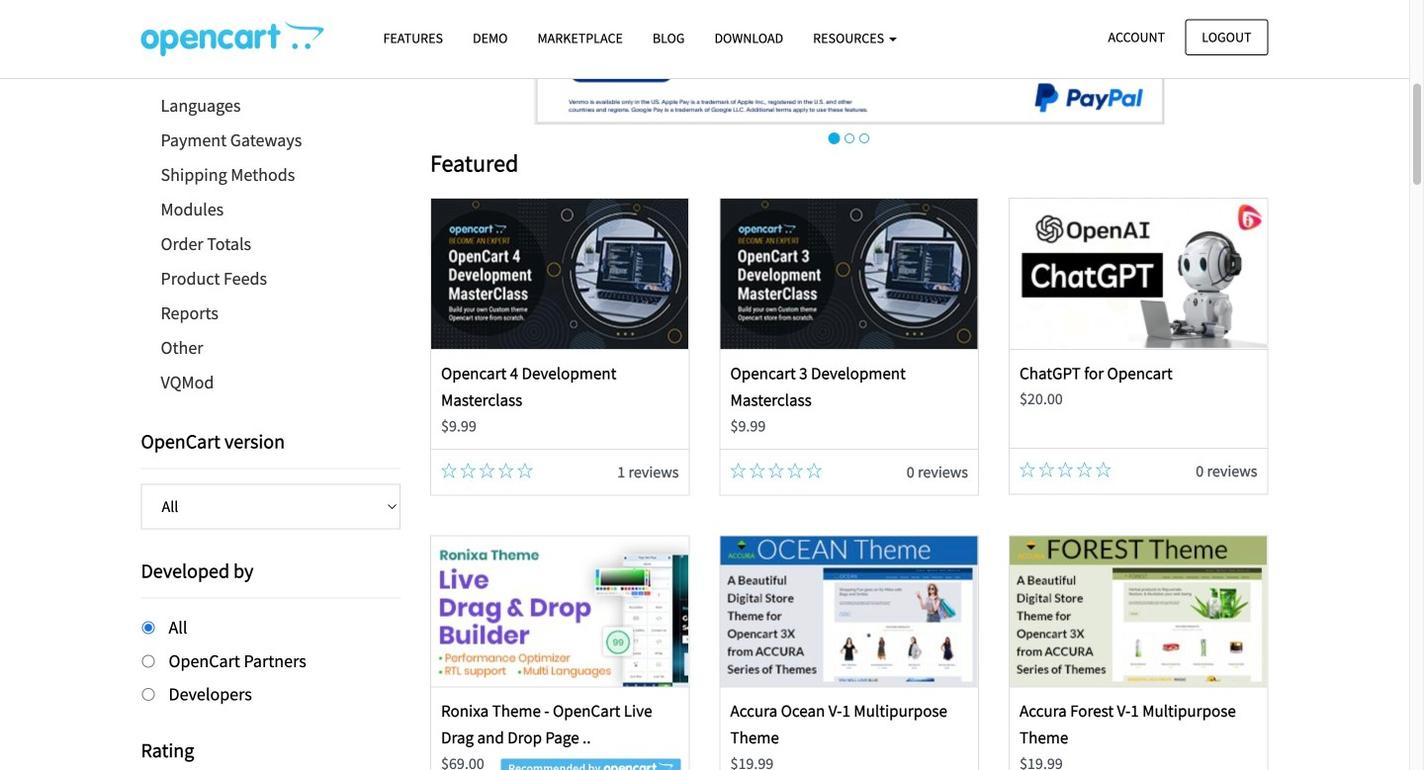 Task type: describe. For each thing, give the bounding box(es) containing it.
accura forest v-1 multipurpose theme image
[[1010, 537, 1267, 687]]



Task type: vqa. For each thing, say whether or not it's contained in the screenshot.
third "PLUS SQUARE O" icon from the bottom of the page
no



Task type: locate. For each thing, give the bounding box(es) containing it.
opencart extensions image
[[141, 21, 324, 56]]

None radio
[[142, 689, 155, 701]]

opencart 4 development masterclass image
[[432, 199, 689, 349]]

paypal payment gateway image
[[534, 0, 1165, 125]]

chatgpt for opencart image
[[1010, 199, 1267, 349]]

accura ocean v-1 multipurpose theme image
[[721, 537, 978, 687]]

star light o image
[[1020, 462, 1036, 478], [498, 463, 514, 479], [750, 463, 765, 479], [769, 463, 784, 479], [788, 463, 803, 479], [807, 463, 822, 479]]

None radio
[[142, 622, 155, 635], [142, 655, 155, 668], [142, 622, 155, 635], [142, 655, 155, 668]]

ronixa theme - opencart live drag and drop page .. image
[[432, 537, 689, 687]]

star light o image
[[1039, 462, 1055, 478], [1058, 462, 1074, 478], [1077, 462, 1093, 478], [1096, 462, 1112, 478], [441, 463, 457, 479], [460, 463, 476, 479], [479, 463, 495, 479], [517, 463, 533, 479], [731, 463, 746, 479]]

opencart 3 development masterclass image
[[721, 199, 978, 349]]



